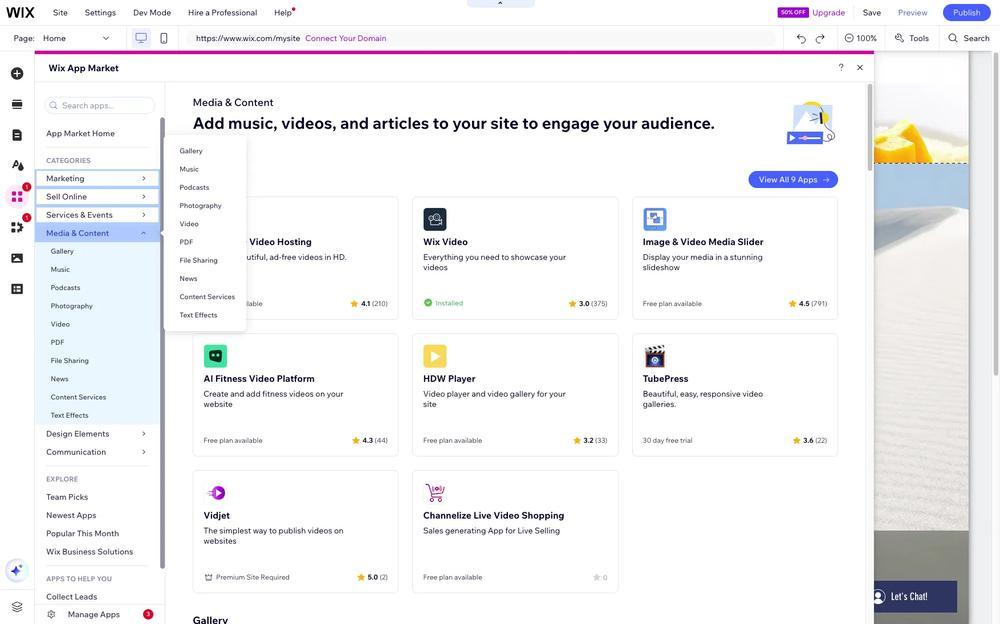 Task type: locate. For each thing, give the bounding box(es) containing it.
1 vertical spatial pdf link
[[35, 334, 160, 352]]

& for image & video media slider display your media in a stunning slideshow
[[673, 236, 679, 248]]

apps down the collect leads link
[[100, 610, 120, 620]]

apps for manage apps
[[100, 610, 120, 620]]

1 horizontal spatial on
[[334, 526, 344, 536]]

wix app market
[[49, 62, 119, 74]]

2 video from the left
[[743, 389, 764, 399]]

0 horizontal spatial home
[[43, 33, 66, 43]]

& down services & events
[[71, 228, 77, 239]]

media
[[193, 96, 223, 109], [46, 228, 70, 239], [709, 236, 736, 248]]

tools
[[910, 33, 930, 43]]

0 horizontal spatial music link
[[35, 261, 160, 279]]

display
[[204, 252, 231, 262], [643, 252, 671, 262]]

free plan available down beautiful,
[[204, 300, 263, 308]]

0 horizontal spatial text
[[51, 411, 64, 420]]

team
[[46, 492, 67, 503]]

1 horizontal spatial music link
[[164, 160, 247, 179]]

market
[[88, 62, 119, 74], [64, 128, 90, 139]]

(791)
[[812, 299, 828, 308]]

video left gallery
[[488, 389, 509, 399]]

plan down sales
[[439, 573, 453, 582]]

create
[[204, 389, 229, 399]]

0 vertical spatial file sharing link
[[164, 252, 247, 270]]

0 horizontal spatial pdf
[[51, 338, 64, 347]]

1 horizontal spatial pdf link
[[164, 233, 247, 252]]

0 horizontal spatial video
[[488, 389, 509, 399]]

videos down platform
[[289, 389, 314, 399]]

hire a professional
[[188, 7, 257, 18]]

pdf for the bottommost photography link pdf link
[[51, 338, 64, 347]]

3.2
[[584, 436, 594, 445]]

and
[[340, 113, 369, 133], [231, 389, 245, 399], [472, 389, 486, 399]]

0 vertical spatial music
[[180, 165, 199, 173]]

text effects link up ai fitness video platform logo
[[164, 306, 247, 325]]

free plan available down slideshow
[[643, 300, 702, 308]]

a right the hire
[[206, 7, 210, 18]]

available down add
[[235, 437, 263, 445]]

0 horizontal spatial media
[[46, 228, 70, 239]]

content inside media & content add music, videos, and articles to your site to engage your audience.
[[234, 96, 274, 109]]

1 horizontal spatial site
[[247, 573, 259, 582]]

1 vertical spatial pdf
[[51, 338, 64, 347]]

video inside wix video everything you need to showcase your videos
[[442, 236, 468, 248]]

news link down iplayerhd
[[164, 270, 247, 288]]

0 horizontal spatial live
[[474, 510, 492, 522]]

text effects link for content services link for right photography link's pdf link
[[164, 306, 247, 325]]

a left stunning at the right top of page
[[724, 252, 729, 262]]

for right gallery
[[537, 389, 548, 399]]

3
[[147, 611, 150, 619]]

text effects link for the bottommost photography link pdf link content services link
[[35, 407, 160, 425]]

available for and
[[455, 437, 483, 445]]

media inside the image & video media slider display your media in a stunning slideshow
[[709, 236, 736, 248]]

generating
[[445, 526, 486, 536]]

0 horizontal spatial music
[[51, 265, 70, 274]]

collect leads
[[46, 592, 97, 603]]

0 vertical spatial 1
[[25, 184, 29, 191]]

0 vertical spatial content services link
[[164, 288, 247, 306]]

site left settings
[[53, 7, 68, 18]]

free plan available
[[204, 300, 263, 308], [643, 300, 702, 308], [204, 437, 263, 445], [424, 437, 483, 445], [424, 573, 483, 582]]

home down search apps... "field"
[[92, 128, 115, 139]]

news link for the bottommost photography link pdf link's file sharing link
[[35, 370, 160, 389]]

& inside media & content add music, videos, and articles to your site to engage your audience.
[[225, 96, 232, 109]]

wix
[[49, 62, 65, 74], [424, 236, 440, 248], [46, 547, 60, 558]]

showcase
[[511, 252, 548, 262]]

1 vertical spatial text effects link
[[35, 407, 160, 425]]

free plan available for sales
[[424, 573, 483, 582]]

content services for content services link for right photography link's pdf link
[[180, 293, 235, 301]]

app up categories
[[46, 128, 62, 139]]

video inside tubepress beautiful, easy, responsive video galleries.
[[743, 389, 764, 399]]

videos inside iplayerhd video hosting display beautiful, ad-free videos in hd.
[[298, 252, 323, 262]]

sharing for right photography link's pdf link
[[193, 256, 218, 265]]

free right (44) on the bottom left of page
[[424, 437, 438, 445]]

pdf for right photography link's pdf link
[[180, 238, 193, 247]]

free down slideshow
[[643, 300, 658, 308]]

channelize live video shopping logo image
[[424, 482, 448, 506]]

tubepress logo image
[[643, 345, 667, 369]]

1 horizontal spatial apps
[[100, 610, 120, 620]]

video inside the image & video media slider display your media in a stunning slideshow
[[681, 236, 707, 248]]

1 button
[[5, 183, 31, 209], [5, 213, 31, 240]]

elements
[[74, 429, 109, 439]]

0 vertical spatial music link
[[164, 160, 247, 179]]

media up media
[[709, 236, 736, 248]]

free for channelize
[[424, 573, 438, 582]]

home up wix app market
[[43, 33, 66, 43]]

1 horizontal spatial and
[[340, 113, 369, 133]]

free plan available down player
[[424, 437, 483, 445]]

0 vertical spatial file sharing
[[180, 256, 218, 265]]

2 1 from the top
[[25, 215, 29, 221]]

1 left services & events
[[25, 215, 29, 221]]

available for beautiful,
[[235, 300, 263, 308]]

0 horizontal spatial sharing
[[64, 357, 89, 365]]

0 horizontal spatial news link
[[35, 370, 160, 389]]

sell
[[46, 192, 60, 202]]

0 horizontal spatial content services link
[[35, 389, 160, 407]]

text effects
[[180, 311, 218, 320], [51, 411, 89, 420]]

1 vertical spatial site
[[424, 399, 437, 410]]

3.6 (22)
[[804, 436, 828, 445]]

plan down player
[[439, 437, 453, 445]]

1 horizontal spatial for
[[537, 389, 548, 399]]

ai fitness video platform logo image
[[204, 345, 228, 369]]

design
[[46, 429, 73, 439]]

newest
[[46, 511, 75, 521]]

0 horizontal spatial photography
[[51, 302, 93, 310]]

news
[[180, 274, 198, 283], [51, 375, 69, 383]]

installed
[[436, 299, 463, 307]]

services & events
[[46, 210, 113, 220]]

hd.
[[333, 252, 347, 262]]

gallery
[[180, 147, 203, 155], [51, 247, 74, 256]]

in inside iplayerhd video hosting display beautiful, ad-free videos in hd.
[[325, 252, 331, 262]]

events
[[87, 210, 113, 220]]

fitness
[[215, 373, 247, 385]]

1 vertical spatial text effects
[[51, 411, 89, 420]]

free right day
[[666, 437, 679, 445]]

app up search apps... "field"
[[67, 62, 86, 74]]

0 vertical spatial gallery link
[[164, 142, 247, 160]]

(375)
[[592, 299, 608, 308]]

market up categories
[[64, 128, 90, 139]]

1 vertical spatial gallery link
[[35, 243, 160, 261]]

a inside the image & video media slider display your media in a stunning slideshow
[[724, 252, 729, 262]]

to
[[66, 575, 76, 584]]

(22)
[[816, 436, 828, 445]]

hire
[[188, 7, 204, 18]]

news link up design elements link
[[35, 370, 160, 389]]

gallery link down add
[[164, 142, 247, 160]]

video inside 'hdw player video player and video gallery for your site'
[[424, 389, 445, 399]]

1 vertical spatial apps
[[77, 511, 96, 521]]

available down slideshow
[[674, 300, 702, 308]]

0 vertical spatial text effects link
[[164, 306, 247, 325]]

1 vertical spatial music
[[51, 265, 70, 274]]

add
[[193, 113, 225, 133]]

music down the "media & content"
[[51, 265, 70, 274]]

3.6
[[804, 436, 814, 445]]

1 vertical spatial on
[[334, 526, 344, 536]]

newest apps link
[[35, 507, 160, 525]]

1
[[25, 184, 29, 191], [25, 215, 29, 221]]

design elements
[[46, 429, 109, 439]]

1 horizontal spatial content services
[[180, 293, 235, 301]]

1 horizontal spatial app
[[67, 62, 86, 74]]

gallery down the "media & content"
[[51, 247, 74, 256]]

free plan available for create
[[204, 437, 263, 445]]

videos,
[[281, 113, 337, 133]]

pdf
[[180, 238, 193, 247], [51, 338, 64, 347]]

off
[[795, 9, 806, 16]]

free plan available down website
[[204, 437, 263, 445]]

free down website
[[204, 437, 218, 445]]

available down generating
[[455, 573, 483, 582]]

plan down slideshow
[[659, 300, 673, 308]]

50% off
[[782, 9, 806, 16]]

2 vertical spatial wix
[[46, 547, 60, 558]]

file
[[180, 256, 191, 265], [51, 357, 62, 365]]

text effects up design elements
[[51, 411, 89, 420]]

file sharing link for the bottommost photography link pdf link
[[35, 352, 160, 370]]

pdf link for the bottommost photography link
[[35, 334, 160, 352]]

hdw
[[424, 373, 446, 385]]

to right way
[[269, 526, 277, 536]]

1 horizontal spatial pdf
[[180, 238, 193, 247]]

& inside the image & video media slider display your media in a stunning slideshow
[[673, 236, 679, 248]]

podcasts link up iplayerhd video hosting logo
[[164, 179, 247, 197]]

live left selling
[[518, 526, 533, 536]]

market up search apps... "field"
[[88, 62, 119, 74]]

0 horizontal spatial app
[[46, 128, 62, 139]]

online
[[62, 192, 87, 202]]

1 horizontal spatial home
[[92, 128, 115, 139]]

100%
[[857, 33, 878, 43]]

available down player
[[455, 437, 483, 445]]

photography for the bottommost photography link
[[51, 302, 93, 310]]

1 vertical spatial a
[[724, 252, 729, 262]]

1 horizontal spatial gallery link
[[164, 142, 247, 160]]

1 vertical spatial 1
[[25, 215, 29, 221]]

collect leads link
[[35, 588, 160, 607]]

3.0 (375)
[[580, 299, 608, 308]]

1 vertical spatial video link
[[35, 316, 160, 334]]

services up 'elements'
[[79, 393, 106, 402]]

your
[[453, 113, 487, 133], [604, 113, 638, 133], [550, 252, 566, 262], [673, 252, 689, 262], [327, 389, 344, 399], [550, 389, 566, 399]]

2 vertical spatial services
[[79, 393, 106, 402]]

team picks
[[46, 492, 88, 503]]

1 horizontal spatial file
[[180, 256, 191, 265]]

plan down website
[[220, 437, 233, 445]]

free plan available for slider
[[643, 300, 702, 308]]

for inside 'hdw player video player and video gallery for your site'
[[537, 389, 548, 399]]

media inside media & content link
[[46, 228, 70, 239]]

podcasts
[[180, 183, 209, 192], [51, 284, 80, 292]]

music link down add
[[164, 160, 247, 179]]

1 display from the left
[[204, 252, 231, 262]]

for for player
[[537, 389, 548, 399]]

services for the bottommost photography link
[[79, 393, 106, 402]]

to inside wix video everything you need to showcase your videos
[[502, 252, 510, 262]]

0 vertical spatial app
[[67, 62, 86, 74]]

free plan available for and
[[424, 437, 483, 445]]

help
[[274, 7, 292, 18]]

0 vertical spatial free
[[282, 252, 297, 262]]

podcasts down the "media & content"
[[51, 284, 80, 292]]

beautiful,
[[233, 252, 268, 262]]

file for the bottommost photography link pdf link
[[51, 357, 62, 365]]

& right image
[[673, 236, 679, 248]]

display down image
[[643, 252, 671, 262]]

0 vertical spatial services
[[46, 210, 78, 220]]

media
[[691, 252, 714, 262]]

video link for the bottommost photography link
[[35, 316, 160, 334]]

0 vertical spatial news
[[180, 274, 198, 283]]

1 vertical spatial live
[[518, 526, 533, 536]]

media down services & events
[[46, 228, 70, 239]]

videos inside wix video everything you need to showcase your videos
[[424, 262, 448, 273]]

available
[[235, 300, 263, 308], [674, 300, 702, 308], [235, 437, 263, 445], [455, 437, 483, 445], [455, 573, 483, 582]]

2 in from the left
[[716, 252, 723, 262]]

services & events link
[[35, 206, 160, 224]]

1 video from the left
[[488, 389, 509, 399]]

text effects up ai fitness video platform logo
[[180, 311, 218, 320]]

podcasts link for the bottommost photography link
[[35, 279, 160, 297]]

free plan available down generating
[[424, 573, 483, 582]]

1 in from the left
[[325, 252, 331, 262]]

video inside the ai fitness video platform create and add fitness videos on your website
[[249, 373, 275, 385]]

0 horizontal spatial photography link
[[35, 297, 160, 316]]

1 vertical spatial sharing
[[64, 357, 89, 365]]

app right generating
[[488, 526, 504, 536]]

1 horizontal spatial text effects link
[[164, 306, 247, 325]]

services down sell online at top left
[[46, 210, 78, 220]]

content services for the bottommost photography link pdf link content services link
[[51, 393, 106, 402]]

to right need
[[502, 252, 510, 262]]

everything
[[424, 252, 464, 262]]

marketing
[[46, 173, 85, 184]]

free right (2)
[[424, 573, 438, 582]]

1 horizontal spatial live
[[518, 526, 533, 536]]

2 horizontal spatial app
[[488, 526, 504, 536]]

1 1 from the top
[[25, 184, 29, 191]]

1 vertical spatial file
[[51, 357, 62, 365]]

in inside the image & video media slider display your media in a stunning slideshow
[[716, 252, 723, 262]]

engage
[[542, 113, 600, 133]]

video inside channelize live video shopping sales generating app for live selling
[[494, 510, 520, 522]]

0 vertical spatial wix
[[49, 62, 65, 74]]

videos up "installed"
[[424, 262, 448, 273]]

content
[[234, 96, 274, 109], [78, 228, 109, 239], [180, 293, 206, 301], [51, 393, 77, 402]]

text effects link up 'elements'
[[35, 407, 160, 425]]

video right responsive
[[743, 389, 764, 399]]

and right player
[[472, 389, 486, 399]]

gallery link for the bottommost photography link's music link
[[35, 243, 160, 261]]

0 horizontal spatial free
[[282, 252, 297, 262]]

apps up "this" on the bottom left of the page
[[77, 511, 96, 521]]

& up music,
[[225, 96, 232, 109]]

0 vertical spatial video link
[[164, 215, 247, 233]]

on right publish on the bottom left of page
[[334, 526, 344, 536]]

gallery down add
[[180, 147, 203, 155]]

2 horizontal spatial media
[[709, 236, 736, 248]]

0 horizontal spatial gallery link
[[35, 243, 160, 261]]

1 vertical spatial news
[[51, 375, 69, 383]]

free down the hosting
[[282, 252, 297, 262]]

wix inside wix video everything you need to showcase your videos
[[424, 236, 440, 248]]

way
[[253, 526, 268, 536]]

1 horizontal spatial effects
[[195, 311, 218, 320]]

0 horizontal spatial site
[[424, 399, 437, 410]]

1 horizontal spatial podcasts
[[180, 183, 209, 192]]

file sharing for the bottommost photography link pdf link
[[51, 357, 89, 365]]

plan
[[220, 300, 233, 308], [659, 300, 673, 308], [220, 437, 233, 445], [439, 437, 453, 445], [439, 573, 453, 582]]

news link for file sharing link associated with right photography link's pdf link
[[164, 270, 247, 288]]

0 vertical spatial 1 button
[[5, 183, 31, 209]]

1 horizontal spatial content services link
[[164, 288, 247, 306]]

1 horizontal spatial music
[[180, 165, 199, 173]]

videos down the hosting
[[298, 252, 323, 262]]

0 horizontal spatial text effects
[[51, 411, 89, 420]]

gallery for right photography link music link
[[180, 147, 203, 155]]

0 vertical spatial pdf link
[[164, 233, 247, 252]]

1 vertical spatial photography
[[51, 302, 93, 310]]

media for media & content
[[46, 228, 70, 239]]

1 horizontal spatial free
[[666, 437, 679, 445]]

services down beautiful,
[[208, 293, 235, 301]]

to right articles
[[433, 113, 449, 133]]

display down iplayerhd
[[204, 252, 231, 262]]

& for media & content add music, videos, and articles to your site to engage your audience.
[[225, 96, 232, 109]]

0 vertical spatial on
[[316, 389, 325, 399]]

and left add
[[231, 389, 245, 399]]

plan down beautiful,
[[220, 300, 233, 308]]

0 vertical spatial podcasts
[[180, 183, 209, 192]]

services for right photography link
[[208, 293, 235, 301]]

apps right 9
[[798, 175, 818, 185]]

podcasts up iplayerhd video hosting logo
[[180, 183, 209, 192]]

videos right publish on the bottom left of page
[[308, 526, 333, 536]]

in left hd.
[[325, 252, 331, 262]]

music down add
[[180, 165, 199, 173]]

gallery link down the "media & content"
[[35, 243, 160, 261]]

in for video
[[716, 252, 723, 262]]

1 vertical spatial podcasts
[[51, 284, 80, 292]]

media inside media & content add music, videos, and articles to your site to engage your audience.
[[193, 96, 223, 109]]

0 horizontal spatial gallery
[[51, 247, 74, 256]]

2 display from the left
[[643, 252, 671, 262]]

effects up design elements
[[66, 411, 89, 420]]

you
[[97, 575, 112, 584]]

app inside channelize live video shopping sales generating app for live selling
[[488, 526, 504, 536]]

on right fitness
[[316, 389, 325, 399]]

1 vertical spatial site
[[247, 573, 259, 582]]

manage
[[68, 610, 98, 620]]

hdw player video player and video gallery for your site
[[424, 373, 566, 410]]

and right videos,
[[340, 113, 369, 133]]

live up generating
[[474, 510, 492, 522]]

hdw player logo image
[[424, 345, 448, 369]]

0 vertical spatial pdf
[[180, 238, 193, 247]]

for left selling
[[506, 526, 516, 536]]

1 vertical spatial content services
[[51, 393, 106, 402]]

free plan available for beautiful,
[[204, 300, 263, 308]]

free up ai fitness video platform logo
[[204, 300, 218, 308]]

design elements link
[[35, 425, 160, 443]]

available down beautiful,
[[235, 300, 263, 308]]

media up add
[[193, 96, 223, 109]]

free inside iplayerhd video hosting display beautiful, ad-free videos in hd.
[[282, 252, 297, 262]]

in right media
[[716, 252, 723, 262]]

for inside channelize live video shopping sales generating app for live selling
[[506, 526, 516, 536]]

wix for wix business solutions
[[46, 547, 60, 558]]

podcasts for the bottommost photography link
[[51, 284, 80, 292]]

2 vertical spatial app
[[488, 526, 504, 536]]

0 horizontal spatial text effects link
[[35, 407, 160, 425]]

display inside iplayerhd video hosting display beautiful, ad-free videos in hd.
[[204, 252, 231, 262]]

& left events
[[80, 210, 86, 220]]

podcasts link down media & content link
[[35, 279, 160, 297]]

0 vertical spatial gallery
[[180, 147, 203, 155]]

simplest
[[220, 526, 251, 536]]

0 vertical spatial site
[[491, 113, 519, 133]]

1 horizontal spatial text
[[180, 311, 193, 320]]

1 vertical spatial podcasts link
[[35, 279, 160, 297]]

4.5 (791)
[[800, 299, 828, 308]]

0
[[604, 574, 608, 582]]

1 horizontal spatial photography
[[180, 201, 222, 210]]

music link
[[164, 160, 247, 179], [35, 261, 160, 279]]

1 vertical spatial content services link
[[35, 389, 160, 407]]

music link down media & content link
[[35, 261, 160, 279]]

music,
[[228, 113, 278, 133]]

apps inside newest apps link
[[77, 511, 96, 521]]

effects up ai fitness video platform logo
[[195, 311, 218, 320]]

site right the "premium"
[[247, 573, 259, 582]]

(44)
[[375, 436, 388, 445]]

a
[[206, 7, 210, 18], [724, 252, 729, 262]]

1 horizontal spatial podcasts link
[[164, 179, 247, 197]]

the
[[204, 526, 218, 536]]

articles
[[373, 113, 430, 133]]

1 left marketing
[[25, 184, 29, 191]]

site inside media & content add music, videos, and articles to your site to engage your audience.
[[491, 113, 519, 133]]

on inside the ai fitness video platform create and add fitness videos on your website
[[316, 389, 325, 399]]



Task type: describe. For each thing, give the bounding box(es) containing it.
30 day free trial
[[643, 437, 693, 445]]

Search apps... field
[[59, 98, 151, 114]]

slider
[[738, 236, 764, 248]]

plan for create
[[220, 437, 233, 445]]

media & content add music, videos, and articles to your site to engage your audience.
[[193, 96, 715, 133]]

available for slider
[[674, 300, 702, 308]]

videos inside vidjet the simplest way to publish videos on websites
[[308, 526, 333, 536]]

publish
[[954, 7, 982, 18]]

media & content
[[46, 228, 109, 239]]

file sharing link for right photography link's pdf link
[[164, 252, 247, 270]]

categories
[[46, 156, 91, 165]]

popular this month link
[[35, 525, 160, 543]]

apps inside view all 9 apps link
[[798, 175, 818, 185]]

wix business solutions link
[[35, 543, 160, 562]]

content services link for the bottommost photography link pdf link
[[35, 389, 160, 407]]

podcasts for right photography link
[[180, 183, 209, 192]]

available for create
[[235, 437, 263, 445]]

free for ai
[[204, 437, 218, 445]]

this
[[77, 529, 93, 539]]

your inside 'hdw player video player and video gallery for your site'
[[550, 389, 566, 399]]

your inside the ai fitness video platform create and add fitness videos on your website
[[327, 389, 344, 399]]

videos inside the ai fitness video platform create and add fitness videos on your website
[[289, 389, 314, 399]]

gallery link for right photography link music link
[[164, 142, 247, 160]]

help
[[78, 575, 95, 584]]

1 1 button from the top
[[5, 183, 31, 209]]

and inside the ai fitness video platform create and add fitness videos on your website
[[231, 389, 245, 399]]

4.3 (44)
[[363, 436, 388, 445]]

wix business solutions
[[46, 547, 133, 558]]

5.0 (2)
[[368, 573, 388, 582]]

image & video media slider logo image
[[643, 208, 667, 232]]

plan for slider
[[659, 300, 673, 308]]

image
[[643, 236, 671, 248]]

settings
[[85, 7, 116, 18]]

news for file sharing link associated with right photography link's pdf link
[[180, 274, 198, 283]]

music for right photography link music link
[[180, 165, 199, 173]]

https://www.wix.com/mysite
[[196, 33, 300, 43]]

free for iplayerhd
[[204, 300, 218, 308]]

you
[[466, 252, 479, 262]]

websites
[[204, 536, 237, 547]]

all
[[780, 175, 790, 185]]

1 vertical spatial market
[[64, 128, 90, 139]]

sharing for the bottommost photography link pdf link
[[64, 357, 89, 365]]

music link for right photography link
[[164, 160, 247, 179]]

1 vertical spatial text
[[51, 411, 64, 420]]

video inside 'hdw player video player and video gallery for your site'
[[488, 389, 509, 399]]

view
[[760, 175, 778, 185]]

shopping
[[522, 510, 565, 522]]

iplayerhd
[[204, 236, 247, 248]]

view all 9 apps
[[760, 175, 818, 185]]

solutions
[[98, 547, 133, 558]]

plan for sales
[[439, 573, 453, 582]]

1 horizontal spatial photography link
[[164, 197, 247, 215]]

on inside vidjet the simplest way to publish videos on websites
[[334, 526, 344, 536]]

& for services & events
[[80, 210, 86, 220]]

gallery
[[510, 389, 536, 399]]

search
[[965, 33, 991, 43]]

your inside wix video everything you need to showcase your videos
[[550, 252, 566, 262]]

100% button
[[839, 26, 886, 51]]

vidjet logo image
[[204, 482, 228, 506]]

player
[[447, 389, 470, 399]]

1 vertical spatial photography link
[[35, 297, 160, 316]]

responsive
[[701, 389, 741, 399]]

available for sales
[[455, 573, 483, 582]]

leads
[[75, 592, 97, 603]]

communication
[[46, 447, 108, 458]]

& for media & content
[[71, 228, 77, 239]]

add
[[246, 389, 261, 399]]

vidjet
[[204, 510, 230, 522]]

0 vertical spatial live
[[474, 510, 492, 522]]

premium
[[216, 573, 245, 582]]

mode
[[150, 7, 171, 18]]

file sharing for right photography link's pdf link
[[180, 256, 218, 265]]

3.2 (33)
[[584, 436, 608, 445]]

slideshow
[[643, 262, 680, 273]]

and inside media & content add music, videos, and articles to your site to engage your audience.
[[340, 113, 369, 133]]

2 1 button from the top
[[5, 213, 31, 240]]

0 vertical spatial home
[[43, 33, 66, 43]]

hosting
[[277, 236, 312, 248]]

pdf link for right photography link
[[164, 233, 247, 252]]

publish button
[[944, 4, 992, 21]]

0 vertical spatial site
[[53, 7, 68, 18]]

media for media & content add music, videos, and articles to your site to engage your audience.
[[193, 96, 223, 109]]

video inside iplayerhd video hosting display beautiful, ad-free videos in hd.
[[249, 236, 275, 248]]

manage apps
[[68, 610, 120, 620]]

https://www.wix.com/mysite connect your domain
[[196, 33, 387, 43]]

trial
[[681, 437, 693, 445]]

podcasts link for right photography link
[[164, 179, 247, 197]]

4.3
[[363, 436, 373, 445]]

picks
[[68, 492, 88, 503]]

iplayerhd video hosting logo image
[[204, 208, 228, 232]]

wix for wix video everything you need to showcase your videos
[[424, 236, 440, 248]]

(2)
[[380, 573, 388, 582]]

free for image
[[643, 300, 658, 308]]

photography for right photography link
[[180, 201, 222, 210]]

9
[[792, 175, 797, 185]]

to inside vidjet the simplest way to publish videos on websites
[[269, 526, 277, 536]]

save
[[864, 7, 882, 18]]

app market home
[[46, 128, 115, 139]]

website
[[204, 399, 233, 410]]

3.0
[[580, 299, 590, 308]]

plan for beautiful,
[[220, 300, 233, 308]]

1 vertical spatial free
[[666, 437, 679, 445]]

1 vertical spatial app
[[46, 128, 62, 139]]

free for hdw
[[424, 437, 438, 445]]

tubepress
[[643, 373, 689, 385]]

platform
[[277, 373, 315, 385]]

music link for the bottommost photography link
[[35, 261, 160, 279]]

video link for right photography link
[[164, 215, 247, 233]]

(33)
[[596, 436, 608, 445]]

collect
[[46, 592, 73, 603]]

upgrade
[[813, 7, 846, 18]]

display inside the image & video media slider display your media in a stunning slideshow
[[643, 252, 671, 262]]

content services link for right photography link's pdf link
[[164, 288, 247, 306]]

wix video logo image
[[424, 208, 448, 232]]

0 horizontal spatial effects
[[66, 411, 89, 420]]

0 vertical spatial text
[[180, 311, 193, 320]]

preview
[[899, 7, 928, 18]]

4.1 (210)
[[361, 299, 388, 308]]

for for live
[[506, 526, 516, 536]]

and inside 'hdw player video player and video gallery for your site'
[[472, 389, 486, 399]]

5.0
[[368, 573, 378, 582]]

file for right photography link's pdf link
[[180, 256, 191, 265]]

plan for and
[[439, 437, 453, 445]]

easy,
[[681, 389, 699, 399]]

galleries.
[[643, 399, 677, 410]]

selling
[[535, 526, 561, 536]]

domain
[[358, 33, 387, 43]]

your inside the image & video media slider display your media in a stunning slideshow
[[673, 252, 689, 262]]

news for the bottommost photography link pdf link's file sharing link
[[51, 375, 69, 383]]

player
[[449, 373, 476, 385]]

marketing link
[[35, 169, 160, 188]]

music for the bottommost photography link's music link
[[51, 265, 70, 274]]

wix for wix app market
[[49, 62, 65, 74]]

business
[[62, 547, 96, 558]]

need
[[481, 252, 500, 262]]

audience.
[[642, 113, 715, 133]]

0 vertical spatial a
[[206, 7, 210, 18]]

channelize
[[424, 510, 472, 522]]

apps for newest apps
[[77, 511, 96, 521]]

premium site required
[[216, 573, 290, 582]]

to left engage
[[523, 113, 539, 133]]

in for hosting
[[325, 252, 331, 262]]

0 vertical spatial market
[[88, 62, 119, 74]]

ai
[[204, 373, 213, 385]]

1 horizontal spatial text effects
[[180, 311, 218, 320]]

media & content link
[[35, 224, 160, 243]]

gallery for the bottommost photography link's music link
[[51, 247, 74, 256]]

beautiful,
[[643, 389, 679, 399]]

site inside 'hdw player video player and video gallery for your site'
[[424, 399, 437, 410]]



Task type: vqa. For each thing, say whether or not it's contained in the screenshot.
the Analyze Traffic
no



